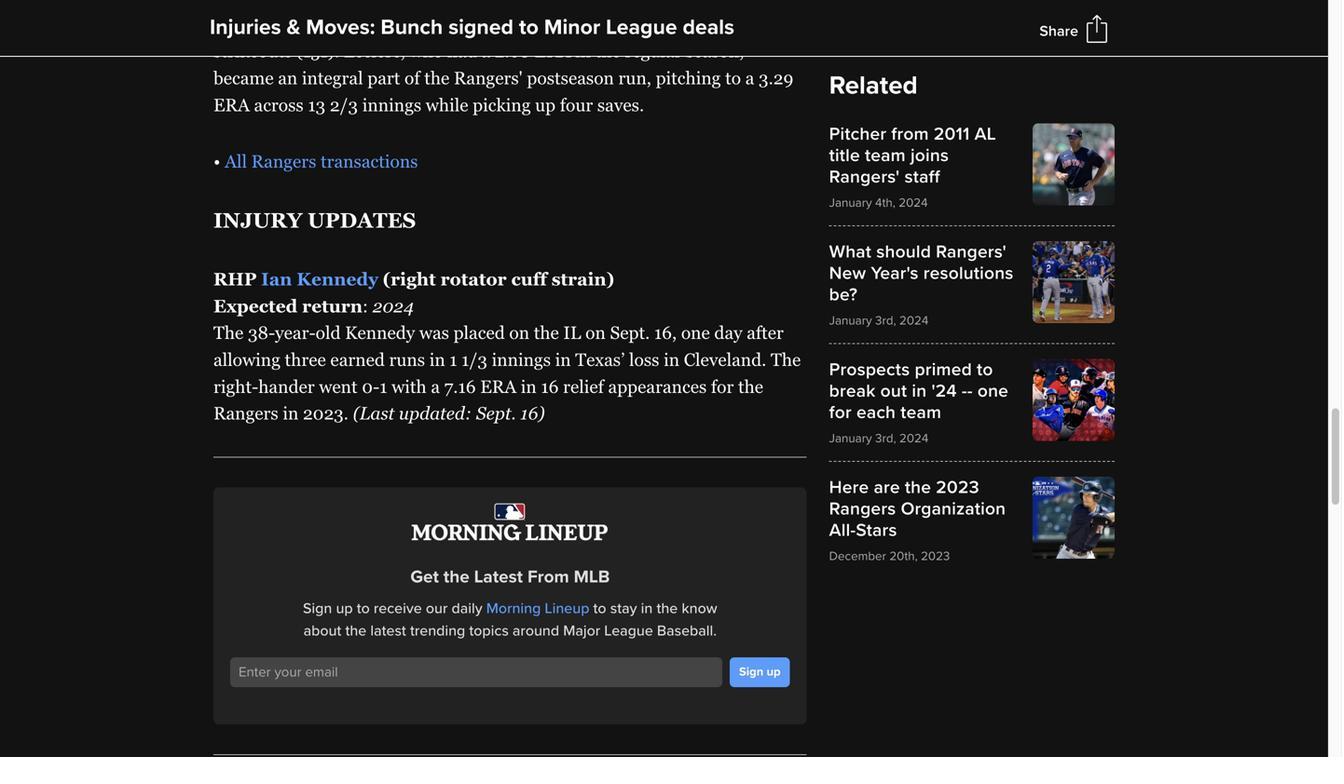Task type: vqa. For each thing, say whether or not it's contained in the screenshot.


Task type: locate. For each thing, give the bounding box(es) containing it.
3 january from the top
[[829, 431, 872, 446]]

38-
[[248, 323, 275, 343]]

one inside "prospects primed to break out in '24 -- one for each team january 3rd, 2024"
[[978, 381, 1008, 402]]

rangers inside "rhp ian kennedy (right rotator cuff strain) expected return : 2024 the 38-year-old kennedy was placed on the il on sept. 16, one day after allowing three earned runs in 1 1/3 innings in texas' loss in cleveland. the right-hander went 0-1 with a 7.16 era in 16 relief appearances for the rangers in 2023."
[[213, 404, 278, 424]]

0-
[[362, 377, 380, 397]]

to down the 34
[[519, 14, 539, 41]]

to stay in the know about the latest trending topics around major league baseball.
[[303, 600, 717, 641]]

2 - from the left
[[967, 381, 973, 402]]

0 horizontal spatial for
[[711, 377, 734, 397]]

1 horizontal spatial up
[[535, 95, 556, 115]]

team right each
[[901, 402, 942, 424]]

1 3rd, from the top
[[875, 313, 896, 329]]

for inside "prospects primed to break out in '24 -- one for each team january 3rd, 2024"
[[829, 402, 852, 424]]

a
[[400, 0, 409, 7], [481, 41, 490, 61], [745, 68, 754, 88], [431, 377, 440, 397]]

1 on from the left
[[509, 323, 529, 343]]

went inside "rhp ian kennedy (right rotator cuff strain) expected return : 2024 the 38-year-old kennedy was placed on the il on sept. 16, one day after allowing three earned runs in 1 1/3 innings in texas' loss in cleveland. the right-hander went 0-1 with a 7.16 era in 16 relief appearances for the rangers in 2023."
[[319, 377, 358, 397]]

1/3 down placed
[[462, 350, 487, 370]]

innings up '16'
[[492, 350, 551, 370]]

1 vertical spatial 3rd,
[[875, 431, 896, 446]]

prospects
[[829, 359, 910, 381]]

0 vertical spatial the
[[213, 323, 244, 343]]

1 vertical spatial january
[[829, 313, 872, 329]]

the right are
[[905, 477, 931, 499]]

2023 right are
[[936, 477, 979, 499]]

0 vertical spatial 2023
[[936, 477, 979, 499]]

0 vertical spatial sign
[[303, 600, 332, 618]]

hander
[[258, 377, 315, 397]]

1 vertical spatial 1
[[380, 377, 387, 397]]

from
[[527, 566, 569, 588]]

1 horizontal spatial one
[[978, 381, 1008, 402]]

rangers up december
[[829, 499, 896, 520]]

2024 down the "staff"
[[899, 195, 928, 211]]

2023.
[[303, 404, 349, 424]]

to down season,
[[725, 68, 741, 88]]

2 3rd, from the top
[[875, 431, 896, 446]]

1 horizontal spatial on
[[585, 323, 606, 343]]

the right get
[[443, 566, 469, 588]]

get the latest from mlb
[[410, 566, 610, 588]]

run,
[[618, 68, 651, 88]]

rangers' inside pitcher from 2011 al title team joins rangers' staff january 4th, 2024
[[829, 166, 900, 188]]

in right stay
[[641, 600, 653, 618]]

0 vertical spatial rangers'
[[454, 68, 523, 88]]

was
[[419, 323, 449, 343]]

era
[[450, 0, 486, 7], [535, 41, 571, 61], [213, 95, 250, 115], [480, 377, 516, 397]]

rangers
[[251, 152, 316, 172], [213, 404, 278, 424], [829, 499, 896, 520]]

il
[[563, 323, 581, 343]]

0 vertical spatial 1
[[450, 350, 457, 370]]

rhp ian kennedy (right rotator cuff strain) expected return : 2024 the 38-year-old kennedy was placed on the il on sept. 16, one day after allowing three earned runs in 1 1/3 innings in texas' loss in cleveland. the right-hander went 0-1 with a 7.16 era in 16 relief appearances for the rangers in 2023.
[[213, 269, 801, 424]]

0 horizontal spatial rangers'
[[454, 68, 523, 88]]

up
[[535, 95, 556, 115], [336, 600, 353, 618], [767, 665, 781, 680]]

in right "loss"
[[664, 350, 680, 370]]

:
[[363, 296, 368, 316]]

7.16
[[444, 377, 476, 397]]

a left 7.16
[[431, 377, 440, 397]]

one right '24
[[978, 381, 1008, 402]]

the down after
[[771, 350, 801, 370]]

2 vertical spatial rangers'
[[936, 241, 1006, 263]]

2 horizontal spatial up
[[767, 665, 781, 680]]

who
[[410, 41, 443, 61]]

went up 2023.
[[319, 377, 358, 397]]

1 vertical spatial innings
[[492, 350, 551, 370]]

sign up to receive our daily morning lineup
[[303, 600, 589, 618]]

2 vertical spatial january
[[829, 431, 872, 446]]

era down became
[[213, 95, 250, 115]]

sign
[[303, 600, 332, 618], [739, 665, 764, 680]]

trending
[[410, 622, 465, 641]]

kennedy up return
[[297, 269, 378, 289]]

0 vertical spatial january
[[829, 195, 872, 211]]

3rd, down year's
[[875, 313, 896, 329]]

2.68
[[495, 41, 530, 61]]

0 horizontal spatial innings
[[362, 95, 421, 115]]

sign for sign up to receive our daily morning lineup
[[303, 600, 332, 618]]

2 vertical spatial with
[[392, 377, 427, 397]]

went
[[278, 0, 317, 7], [319, 377, 358, 397]]

1 vertical spatial the
[[771, 350, 801, 370]]

1 vertical spatial sept.
[[476, 404, 516, 424]]

here are the 2023 rangers organization all-stars element
[[829, 477, 1115, 564]]

january down be?
[[829, 313, 872, 329]]

in down was
[[429, 350, 445, 370]]

0 horizontal spatial on
[[509, 323, 529, 343]]

lineup
[[545, 600, 589, 618]]

0 vertical spatial went
[[278, 0, 317, 7]]

league
[[606, 14, 677, 41], [604, 622, 653, 641]]

for down cleveland.
[[711, 377, 734, 397]]

• all rangers transactions
[[213, 152, 418, 172]]

latest
[[370, 622, 406, 641]]

era right 7.16
[[480, 377, 516, 397]]

2024 down the out
[[899, 431, 929, 446]]

innings down part
[[362, 95, 421, 115]]

in up the 'and'
[[746, 0, 762, 7]]

first
[[213, 14, 246, 34]]

morning
[[486, 600, 541, 618]]

20th,
[[889, 549, 918, 564]]

1 vertical spatial league
[[604, 622, 653, 641]]

cuff
[[511, 269, 547, 289]]

major
[[563, 622, 600, 641]]

0 horizontal spatial up
[[336, 600, 353, 618]]

-
[[962, 381, 967, 402], [967, 381, 973, 402]]

2024 down year's
[[899, 313, 929, 329]]

innings inside heaney went 10-6 with a 4.15 era over 34 games (147 1/3 innings) in his first season with texas in 2023, posting career highs in wins (10) and strikeouts (151). leclerc, who had a 2.68 era in the regular season, became an integral part of the rangers' postseason run, pitching to a 3.29 era across 13 2/3 innings while picking up four saves.
[[362, 95, 421, 115]]

1 january from the top
[[829, 195, 872, 211]]

'24
[[931, 381, 957, 402]]

with up texas
[[361, 0, 396, 7]]

0 horizontal spatial the
[[213, 323, 244, 343]]

baseball.
[[657, 622, 717, 641]]

should
[[876, 241, 931, 263]]

0 vertical spatial 3rd,
[[875, 313, 896, 329]]

heaney went 10-6 with a 4.15 era over 34 games (147 1/3 innings) in his first season with texas in 2023, posting career highs in wins (10) and strikeouts (151). leclerc, who had a 2.68 era in the regular season, became an integral part of the rangers' postseason run, pitching to a 3.29 era across 13 2/3 innings while picking up four saves.
[[213, 0, 793, 115]]

sign inside button
[[739, 665, 764, 680]]

1 horizontal spatial for
[[829, 402, 852, 424]]

part
[[367, 68, 400, 88]]

1 up (last
[[380, 377, 387, 397]]

each
[[856, 402, 896, 424]]

an
[[278, 68, 298, 88]]

rangers down right-
[[213, 404, 278, 424]]

rangers' up 4th,
[[829, 166, 900, 188]]

2 horizontal spatial rangers'
[[936, 241, 1006, 263]]

3rd, down each
[[875, 431, 896, 446]]

one inside "rhp ian kennedy (right rotator cuff strain) expected return : 2024 the 38-year-old kennedy was placed on the il on sept. 16, one day after allowing three earned runs in 1 1/3 innings in texas' loss in cleveland. the right-hander went 0-1 with a 7.16 era in 16 relief appearances for the rangers in 2023."
[[681, 323, 710, 343]]

rangers' up 'picking'
[[454, 68, 523, 88]]

0 vertical spatial rangers
[[251, 152, 316, 172]]

rangers'
[[454, 68, 523, 88], [829, 166, 900, 188], [936, 241, 1006, 263]]

0 horizontal spatial one
[[681, 323, 710, 343]]

2024 inside pitcher from 2011 al title team joins rangers' staff january 4th, 2024
[[899, 195, 928, 211]]

primed
[[915, 359, 972, 381]]

0 horizontal spatial went
[[278, 0, 317, 7]]

1 horizontal spatial innings
[[492, 350, 551, 370]]

sept. left 16)
[[476, 404, 516, 424]]

1 horizontal spatial rangers'
[[829, 166, 900, 188]]

four
[[560, 95, 593, 115]]

1 vertical spatial rangers'
[[829, 166, 900, 188]]

1 vertical spatial rangers
[[213, 404, 278, 424]]

0 vertical spatial team
[[865, 145, 906, 166]]

injury
[[213, 209, 302, 232]]

2 vertical spatial rangers
[[829, 499, 896, 520]]

1
[[450, 350, 457, 370], [380, 377, 387, 397]]

january inside pitcher from 2011 al title team joins rangers' staff january 4th, 2024
[[829, 195, 872, 211]]

1 horizontal spatial sept.
[[610, 323, 650, 343]]

placed
[[454, 323, 505, 343]]

team inside pitcher from 2011 al title team joins rangers' staff january 4th, 2024
[[865, 145, 906, 166]]

old
[[316, 323, 341, 343]]

on right 'il'
[[585, 323, 606, 343]]

organization
[[901, 499, 1006, 520]]

(147
[[608, 0, 642, 7]]

rangers' right should
[[936, 241, 1006, 263]]

0 horizontal spatial sign
[[303, 600, 332, 618]]

0 horizontal spatial 1/3
[[462, 350, 487, 370]]

january left 4th,
[[829, 195, 872, 211]]

in left '24
[[912, 381, 927, 402]]

january down each
[[829, 431, 872, 446]]

prospects primed to break out in '24 -- one for each team january 3rd, 2024
[[829, 359, 1008, 446]]

resolutions
[[923, 263, 1014, 284]]

from
[[891, 123, 929, 145]]

the left latest
[[345, 622, 367, 641]]

2024 right the :
[[372, 296, 414, 316]]

1 vertical spatial team
[[901, 402, 942, 424]]

to left stay
[[593, 600, 606, 618]]

innings
[[362, 95, 421, 115], [492, 350, 551, 370]]

for left each
[[829, 402, 852, 424]]

to inside "prospects primed to break out in '24 -- one for each team january 3rd, 2024"
[[977, 359, 993, 381]]

what should rangers' new year's resolutions be? element
[[829, 241, 1115, 329]]

up inside button
[[767, 665, 781, 680]]

bunch
[[381, 14, 443, 41]]

1 horizontal spatial went
[[319, 377, 358, 397]]

the right of
[[424, 68, 450, 88]]

went up &
[[278, 0, 317, 7]]

joins
[[911, 145, 949, 166]]

1/3 inside heaney went 10-6 with a 4.15 era over 34 games (147 1/3 innings) in his first season with texas in 2023, posting career highs in wins (10) and strikeouts (151). leclerc, who had a 2.68 era in the regular season, became an integral part of the rangers' postseason run, pitching to a 3.29 era across 13 2/3 innings while picking up four saves.
[[646, 0, 672, 7]]

in down 'il'
[[555, 350, 571, 370]]

over
[[490, 0, 525, 7]]

with down runs
[[392, 377, 427, 397]]

rangers' inside heaney went 10-6 with a 4.15 era over 34 games (147 1/3 innings) in his first season with texas in 2023, posting career highs in wins (10) and strikeouts (151). leclerc, who had a 2.68 era in the regular season, became an integral part of the rangers' postseason run, pitching to a 3.29 era across 13 2/3 innings while picking up four saves.
[[454, 68, 523, 88]]

to inside heaney went 10-6 with a 4.15 era over 34 games (147 1/3 innings) in his first season with texas in 2023, posting career highs in wins (10) and strikeouts (151). leclerc, who had a 2.68 era in the regular season, became an integral part of the rangers' postseason run, pitching to a 3.29 era across 13 2/3 innings while picking up four saves.
[[725, 68, 741, 88]]

league up regular
[[606, 14, 677, 41]]

return
[[302, 296, 363, 316]]

rangers right all
[[251, 152, 316, 172]]

1 vertical spatial went
[[319, 377, 358, 397]]

with
[[361, 0, 396, 7], [308, 14, 343, 34], [392, 377, 427, 397]]

0 horizontal spatial sept.
[[476, 404, 516, 424]]

0 vertical spatial league
[[606, 14, 677, 41]]

the up the 'allowing' at the top of page
[[213, 323, 244, 343]]

sept. up "loss"
[[610, 323, 650, 343]]

era up injuries & moves: bunch signed to minor league deals
[[450, 0, 486, 7]]

sept.
[[610, 323, 650, 343], [476, 404, 516, 424]]

on right placed
[[509, 323, 529, 343]]

team
[[865, 145, 906, 166], [901, 402, 942, 424]]

3.29
[[759, 68, 793, 88]]

year-
[[275, 323, 316, 343]]

2024 inside what should rangers' new year's resolutions be? january 3rd, 2024
[[899, 313, 929, 329]]

1 vertical spatial one
[[978, 381, 1008, 402]]

transactions
[[321, 152, 418, 172]]

texas
[[347, 14, 393, 34]]

kennedy down the :
[[345, 323, 415, 343]]

injuries & moves: bunch signed to minor league deals
[[210, 14, 734, 41]]

0 vertical spatial 1/3
[[646, 0, 672, 7]]

1 horizontal spatial 1/3
[[646, 0, 672, 7]]

2 january from the top
[[829, 313, 872, 329]]

Enter your email email field
[[230, 658, 722, 688]]

0 vertical spatial up
[[535, 95, 556, 115]]

1 up 7.16
[[450, 350, 457, 370]]

3rd, inside "prospects primed to break out in '24 -- one for each team january 3rd, 2024"
[[875, 431, 896, 446]]

1 horizontal spatial sign
[[739, 665, 764, 680]]

1 horizontal spatial 1
[[450, 350, 457, 370]]

2023 right 20th,
[[921, 549, 950, 564]]

team right title
[[865, 145, 906, 166]]

to right primed
[[977, 359, 993, 381]]

postseason
[[527, 68, 614, 88]]

1 vertical spatial 1/3
[[462, 350, 487, 370]]

0 vertical spatial sept.
[[610, 323, 650, 343]]

a inside "rhp ian kennedy (right rotator cuff strain) expected return : 2024 the 38-year-old kennedy was placed on the il on sept. 16, one day after allowing three earned runs in 1 1/3 innings in texas' loss in cleveland. the right-hander went 0-1 with a 7.16 era in 16 relief appearances for the rangers in 2023."
[[431, 377, 440, 397]]

with down 10-
[[308, 14, 343, 34]]

a up bunch
[[400, 0, 409, 7]]

1 vertical spatial for
[[829, 402, 852, 424]]

1 vertical spatial sign
[[739, 665, 764, 680]]

league down stay
[[604, 622, 653, 641]]

morning lineup link
[[486, 600, 589, 618]]

0 vertical spatial for
[[711, 377, 734, 397]]

in left '16'
[[521, 377, 537, 397]]

2 vertical spatial up
[[767, 665, 781, 680]]

in inside to stay in the know about the latest trending topics around major league baseball.
[[641, 600, 653, 618]]

all
[[225, 152, 247, 172]]

16
[[541, 377, 559, 397]]

in down minor
[[575, 41, 591, 61]]

rangers inside here are the 2023 rangers organization all-stars december 20th, 2023
[[829, 499, 896, 520]]

one right the 16,
[[681, 323, 710, 343]]

here
[[829, 477, 869, 499]]

1 vertical spatial up
[[336, 600, 353, 618]]

0 vertical spatial innings
[[362, 95, 421, 115]]

for inside "rhp ian kennedy (right rotator cuff strain) expected return : 2024 the 38-year-old kennedy was placed on the il on sept. 16, one day after allowing three earned runs in 1 1/3 innings in texas' loss in cleveland. the right-hander went 0-1 with a 7.16 era in 16 relief appearances for the rangers in 2023."
[[711, 377, 734, 397]]

1/3 up wins
[[646, 0, 672, 7]]

team inside "prospects primed to break out in '24 -- one for each team january 3rd, 2024"
[[901, 402, 942, 424]]

2 on from the left
[[585, 323, 606, 343]]

heaney
[[213, 0, 274, 7]]

the down highs
[[595, 41, 620, 61]]

0 vertical spatial one
[[681, 323, 710, 343]]

are
[[874, 477, 900, 499]]



Task type: describe. For each thing, give the bounding box(es) containing it.
here are the 2023 rangers organization all-stars december 20th, 2023
[[829, 477, 1006, 564]]

rhp
[[213, 269, 257, 289]]

three
[[285, 350, 326, 370]]

what
[[829, 241, 872, 263]]

stars
[[856, 520, 897, 542]]

get
[[410, 566, 439, 588]]

prospects primed to break out in '24 -- one for each team element
[[829, 359, 1115, 446]]

daily
[[452, 600, 482, 618]]

january inside "prospects primed to break out in '24 -- one for each team january 3rd, 2024"
[[829, 431, 872, 446]]

(last
[[353, 404, 395, 424]]

january inside what should rangers' new year's resolutions be? january 3rd, 2024
[[829, 313, 872, 329]]

2024 inside "rhp ian kennedy (right rotator cuff strain) expected return : 2024 the 38-year-old kennedy was placed on the il on sept. 16, one day after allowing three earned runs in 1 1/3 innings in texas' loss in cleveland. the right-hander went 0-1 with a 7.16 era in 16 relief appearances for the rangers in 2023."
[[372, 296, 414, 316]]

about
[[303, 622, 341, 641]]

know
[[682, 600, 717, 618]]

saves.
[[597, 95, 644, 115]]

sign up button
[[730, 658, 790, 688]]

pitcher from 2011 al title team joins rangers' staff january 4th, 2024
[[829, 123, 996, 211]]

picking
[[473, 95, 531, 115]]

all-
[[829, 520, 856, 542]]

season
[[250, 14, 303, 34]]

sign for sign up
[[739, 665, 764, 680]]

went inside heaney went 10-6 with a 4.15 era over 34 games (147 1/3 innings) in his first season with texas in 2023, posting career highs in wins (10) and strikeouts (151). leclerc, who had a 2.68 era in the regular season, became an integral part of the rangers' postseason run, pitching to a 3.29 era across 13 2/3 innings while picking up four saves.
[[278, 0, 317, 7]]

season,
[[686, 41, 744, 61]]

to inside to stay in the know about the latest trending topics around major league baseball.
[[593, 600, 606, 618]]

year's
[[871, 263, 919, 284]]

stay
[[610, 600, 637, 618]]

in up who
[[397, 14, 413, 34]]

the left 'il'
[[534, 323, 559, 343]]

era down career
[[535, 41, 571, 61]]

moves:
[[306, 14, 375, 41]]

injuries
[[210, 14, 281, 41]]

with inside "rhp ian kennedy (right rotator cuff strain) expected return : 2024 the 38-year-old kennedy was placed on the il on sept. 16, one day after allowing three earned runs in 1 1/3 innings in texas' loss in cleveland. the right-hander went 0-1 with a 7.16 era in 16 relief appearances for the rangers in 2023."
[[392, 377, 427, 397]]

in inside "prospects primed to break out in '24 -- one for each team january 3rd, 2024"
[[912, 381, 927, 402]]

2023,
[[417, 14, 463, 34]]

injury updates
[[213, 209, 416, 232]]

sign up
[[739, 665, 781, 680]]

earned
[[330, 350, 385, 370]]

1 - from the left
[[962, 381, 967, 402]]

ian kennedy link
[[261, 269, 378, 289]]

(151).
[[296, 41, 339, 61]]

a left 3.29
[[745, 68, 754, 88]]

ian
[[261, 269, 292, 289]]

al
[[975, 123, 996, 145]]

up inside heaney went 10-6 with a 4.15 era over 34 games (147 1/3 innings) in his first season with texas in 2023, posting career highs in wins (10) and strikeouts (151). leclerc, who had a 2.68 era in the regular season, became an integral part of the rangers' postseason run, pitching to a 3.29 era across 13 2/3 innings while picking up four saves.
[[535, 95, 556, 115]]

latest
[[474, 566, 523, 588]]

runs
[[389, 350, 425, 370]]

updated:
[[399, 404, 472, 424]]

relief
[[563, 377, 604, 397]]

texas'
[[575, 350, 625, 370]]

0 horizontal spatial 1
[[380, 377, 387, 397]]

4th,
[[875, 195, 896, 211]]

regular
[[625, 41, 682, 61]]

1 vertical spatial with
[[308, 14, 343, 34]]

deals
[[683, 14, 734, 41]]

games
[[554, 0, 604, 7]]

up for sign up to receive our daily morning lineup
[[336, 600, 353, 618]]

6
[[346, 0, 356, 7]]

0 vertical spatial kennedy
[[297, 269, 378, 289]]

his
[[766, 0, 790, 7]]

pitcher from 2011 al title team joins rangers' staff element
[[829, 123, 1115, 211]]

the up baseball.
[[657, 600, 678, 618]]

of
[[404, 68, 420, 88]]

strikeouts
[[213, 41, 292, 61]]

expected
[[213, 296, 298, 316]]

league inside to stay in the know about the latest trending topics around major league baseball.
[[604, 622, 653, 641]]

leclerc,
[[344, 41, 405, 61]]

career
[[530, 14, 579, 34]]

while
[[426, 95, 468, 115]]

our
[[426, 600, 448, 618]]

posting
[[467, 14, 526, 34]]

rangers' inside what should rangers' new year's resolutions be? january 3rd, 2024
[[936, 241, 1006, 263]]

0 vertical spatial with
[[361, 0, 396, 7]]

•
[[213, 152, 220, 172]]

2011
[[934, 123, 970, 145]]

1 vertical spatial 2023
[[921, 549, 950, 564]]

across
[[254, 95, 304, 115]]

december
[[829, 549, 886, 564]]

the down cleveland.
[[738, 377, 763, 397]]

a right had
[[481, 41, 490, 61]]

up for sign up
[[767, 665, 781, 680]]

be?
[[829, 284, 858, 306]]

appearances
[[608, 377, 707, 397]]

2024 inside "prospects primed to break out in '24 -- one for each team january 3rd, 2024"
[[899, 431, 929, 446]]

era inside "rhp ian kennedy (right rotator cuff strain) expected return : 2024 the 38-year-old kennedy was placed on the il on sept. 16, one day after allowing three earned runs in 1 1/3 innings in texas' loss in cleveland. the right-hander went 0-1 with a 7.16 era in 16 relief appearances for the rangers in 2023."
[[480, 377, 516, 397]]

pitching
[[656, 68, 721, 88]]

title
[[829, 145, 860, 166]]

34
[[529, 0, 549, 7]]

10-
[[321, 0, 346, 7]]

innings inside "rhp ian kennedy (right rotator cuff strain) expected return : 2024 the 38-year-old kennedy was placed on the il on sept. 16, one day after allowing three earned runs in 1 1/3 innings in texas' loss in cleveland. the right-hander went 0-1 with a 7.16 era in 16 relief appearances for the rangers in 2023."
[[492, 350, 551, 370]]

became
[[213, 68, 274, 88]]

in down (147
[[631, 14, 647, 34]]

all rangers transactions link
[[225, 152, 418, 172]]

innings)
[[676, 0, 742, 7]]

the inside here are the 2023 rangers organization all-stars december 20th, 2023
[[905, 477, 931, 499]]

to left receive
[[357, 600, 370, 618]]

cleveland.
[[684, 350, 766, 370]]

updates
[[308, 209, 416, 232]]

in down hander
[[283, 404, 299, 424]]

right-
[[213, 377, 258, 397]]

had
[[447, 41, 477, 61]]

3rd, inside what should rangers' new year's resolutions be? january 3rd, 2024
[[875, 313, 896, 329]]

new
[[829, 263, 866, 284]]

mlb
[[574, 566, 610, 588]]

1 horizontal spatial the
[[771, 350, 801, 370]]

share button
[[1040, 22, 1078, 40]]

out
[[880, 381, 907, 402]]

sept. inside "rhp ian kennedy (right rotator cuff strain) expected return : 2024 the 38-year-old kennedy was placed on the il on sept. 16, one day after allowing three earned runs in 1 1/3 innings in texas' loss in cleveland. the right-hander went 0-1 with a 7.16 era in 16 relief appearances for the rangers in 2023."
[[610, 323, 650, 343]]

after
[[747, 323, 784, 343]]

4.15
[[413, 0, 446, 7]]

1 vertical spatial kennedy
[[345, 323, 415, 343]]

&
[[287, 14, 300, 41]]

allowing
[[213, 350, 280, 370]]

topics
[[469, 622, 509, 641]]

16)
[[520, 404, 545, 424]]

integral
[[302, 68, 363, 88]]

1/3 inside "rhp ian kennedy (right rotator cuff strain) expected return : 2024 the 38-year-old kennedy was placed on the il on sept. 16, one day after allowing three earned runs in 1 1/3 innings in texas' loss in cleveland. the right-hander went 0-1 with a 7.16 era in 16 relief appearances for the rangers in 2023."
[[462, 350, 487, 370]]

and
[[728, 14, 758, 34]]

(10)
[[692, 14, 724, 34]]

related
[[829, 70, 918, 101]]



